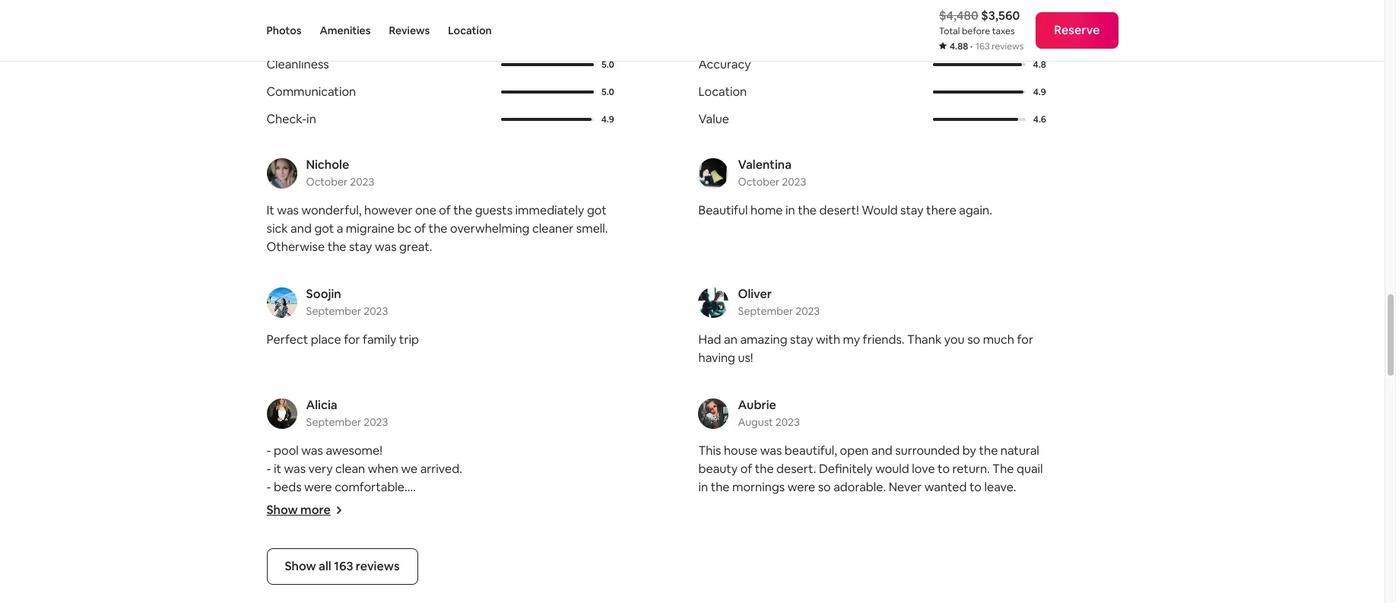 Task type: vqa. For each thing, say whether or not it's contained in the screenshot.


Task type: describe. For each thing, give the bounding box(es) containing it.
perfect place for family trip
[[267, 332, 419, 348]]

soojin september 2023
[[306, 286, 388, 318]]

aubrie august 2023
[[738, 397, 800, 429]]

this house was beautiful, open and surrounded by the natural beauty of the desert. definitely would love to return. the quail in the mornings were so adorable. never wanted to leave.
[[699, 443, 1044, 495]]

september for alicia
[[306, 416, 362, 429]]

leave.
[[985, 479, 1017, 495]]

1 horizontal spatial to
[[970, 479, 982, 495]]

the down one
[[429, 221, 448, 237]]

august
[[738, 416, 774, 429]]

taxes
[[993, 25, 1015, 37]]

natural
[[1001, 443, 1040, 459]]

again.
[[960, 203, 993, 219]]

check-in
[[267, 111, 316, 127]]

were inside - pool was awesome! -  it was very clean when we arrived. - beds were comfortable.
[[304, 479, 332, 495]]

4.8
[[1034, 59, 1047, 71]]

september for oliver
[[738, 305, 794, 318]]

alicia september 2023
[[306, 397, 388, 429]]

beauty
[[699, 461, 738, 477]]

$4,480 $3,560 total before taxes
[[940, 8, 1020, 37]]

show for show more
[[267, 502, 298, 518]]

my
[[843, 332, 861, 348]]

the down beauty
[[711, 479, 730, 495]]

furniture
[[356, 498, 405, 514]]

we
[[401, 461, 418, 477]]

- pool was awesome! -  it was very clean when we arrived. - beds were comfortable.
[[267, 443, 463, 495]]

4.6
[[1034, 114, 1047, 126]]

oliver september 2023
[[738, 286, 820, 318]]

desert.
[[777, 461, 817, 477]]

soojin image
[[267, 288, 297, 318]]

all
[[319, 559, 331, 575]]

it
[[267, 203, 275, 219]]

us!
[[738, 350, 754, 366]]

in inside 'this house was beautiful, open and surrounded by the natural beauty of the desert. definitely would love to return. the quail in the mornings were so adorable. never wanted to leave.'
[[699, 479, 708, 495]]

october for valentina
[[738, 175, 780, 189]]

place
[[311, 332, 341, 348]]

one
[[415, 203, 437, 219]]

great.
[[399, 239, 433, 255]]

mornings
[[733, 479, 785, 495]]

return.
[[953, 461, 990, 477]]

beds
[[274, 479, 302, 495]]

valentina october 2023
[[738, 157, 807, 189]]

more
[[301, 502, 331, 518]]

stay inside it was wonderful, however one of the guests immediately got sick and got a migraine bc of the overwhelming cleaner smell. otherwise the stay was great.
[[349, 239, 372, 255]]

before
[[962, 25, 991, 37]]

soojin image
[[267, 288, 297, 318]]

- the rest of the furniture is not that comfortable.
[[267, 498, 539, 514]]

and inside 'this house was beautiful, open and surrounded by the natural beauty of the desert. definitely would love to return. the quail in the mornings were so adorable. never wanted to leave.'
[[872, 443, 893, 459]]

was inside 'this house was beautiful, open and surrounded by the natural beauty of the desert. definitely would love to return. the quail in the mornings were so adorable. never wanted to leave.'
[[761, 443, 782, 459]]

open
[[840, 443, 869, 459]]

guests
[[475, 203, 513, 219]]

a
[[337, 221, 343, 237]]

nichole october 2023
[[306, 157, 375, 189]]

1 horizontal spatial 4.88 · 163 reviews
[[950, 40, 1024, 52]]

photos button
[[267, 0, 302, 61]]

family
[[363, 332, 397, 348]]

0 horizontal spatial ·
[[322, 12, 327, 34]]

amazing
[[741, 332, 788, 348]]

1 vertical spatial reviews
[[992, 40, 1024, 52]]

alicia
[[306, 397, 337, 413]]

0 vertical spatial reviews
[[360, 12, 421, 34]]

with
[[816, 332, 841, 348]]

beautiful
[[699, 203, 748, 219]]

amenities button
[[320, 0, 371, 61]]

september for soojin
[[306, 305, 362, 318]]

quail
[[1017, 461, 1044, 477]]

surrounded
[[896, 443, 960, 459]]

1 horizontal spatial location
[[699, 84, 747, 100]]

1 for from the left
[[344, 332, 360, 348]]

friends.
[[863, 332, 905, 348]]

definitely
[[819, 461, 873, 477]]

1 - from the top
[[267, 443, 271, 459]]

0 horizontal spatial location
[[448, 24, 492, 37]]

otherwise
[[267, 239, 325, 255]]

arrived.
[[421, 461, 463, 477]]

2023 for valentina
[[782, 175, 807, 189]]

list containing nichole
[[261, 157, 1125, 549]]

so inside "had an amazing stay with my friends. thank you so much for having us!"
[[968, 332, 981, 348]]

and inside it was wonderful, however one of the guests immediately got sick and got a migraine bc of the overwhelming cleaner smell. otherwise the stay was great.
[[291, 221, 312, 237]]

reviews
[[389, 24, 430, 37]]

amenities
[[320, 24, 371, 37]]

immediately
[[515, 203, 585, 219]]

photos
[[267, 24, 302, 37]]

0 vertical spatial 4.88 · 163 reviews
[[285, 12, 421, 34]]

had
[[699, 332, 722, 348]]

valentina image
[[699, 158, 729, 189]]

smell.
[[577, 221, 608, 237]]

2023 for alicia
[[364, 416, 388, 429]]

communication
[[267, 84, 356, 100]]

show for show all 163 reviews
[[285, 559, 316, 575]]

3 - from the top
[[267, 479, 271, 495]]

thank
[[908, 332, 942, 348]]

5.0 for communication
[[602, 86, 615, 98]]

total
[[940, 25, 960, 37]]

would
[[862, 203, 898, 219]]

home
[[751, 203, 783, 219]]

had an amazing stay with my friends. thank you so much for having us!
[[699, 332, 1034, 366]]

the right the by
[[980, 443, 998, 459]]

beautiful,
[[785, 443, 838, 459]]

the down "a"
[[328, 239, 347, 255]]

2023 for aubrie
[[776, 416, 800, 429]]

overwhelming
[[450, 221, 530, 237]]

valentina
[[738, 157, 792, 173]]

not
[[418, 498, 438, 514]]

of right bc
[[414, 221, 426, 237]]

location button
[[448, 0, 492, 61]]

value
[[699, 111, 730, 127]]

soojin
[[306, 286, 341, 302]]

when
[[368, 461, 399, 477]]

the
[[993, 461, 1015, 477]]

check-
[[267, 111, 307, 127]]

aubrie image
[[699, 399, 729, 429]]

0 horizontal spatial to
[[938, 461, 950, 477]]



Task type: locate. For each thing, give the bounding box(es) containing it.
never
[[889, 479, 922, 495]]

1 horizontal spatial so
[[968, 332, 981, 348]]

2023 for soojin
[[364, 305, 388, 318]]

were down very
[[304, 479, 332, 495]]

4.88 down total
[[950, 40, 969, 52]]

1 vertical spatial to
[[970, 479, 982, 495]]

1 horizontal spatial stay
[[791, 332, 814, 348]]

2023 down valentina
[[782, 175, 807, 189]]

163 down 'before'
[[976, 40, 990, 52]]

list
[[261, 157, 1125, 549]]

trip
[[399, 332, 419, 348]]

2 - from the top
[[267, 461, 271, 477]]

migraine
[[346, 221, 395, 237]]

2 horizontal spatial stay
[[901, 203, 924, 219]]

0 horizontal spatial 4.88
[[285, 12, 319, 34]]

for right place
[[344, 332, 360, 348]]

september inside alicia september 2023
[[306, 416, 362, 429]]

0 vertical spatial 163
[[330, 12, 357, 34]]

- left pool
[[267, 443, 271, 459]]

1 horizontal spatial october
[[738, 175, 780, 189]]

would
[[876, 461, 910, 477]]

0 horizontal spatial so
[[818, 479, 831, 495]]

the left guests at the left
[[454, 203, 473, 219]]

wonderful,
[[302, 203, 362, 219]]

1 horizontal spatial got
[[587, 203, 607, 219]]

in down communication
[[307, 111, 316, 127]]

nichole
[[306, 157, 349, 173]]

0 vertical spatial and
[[291, 221, 312, 237]]

5.0 out of 5.0 image
[[502, 63, 594, 66], [502, 63, 594, 66], [502, 91, 594, 94], [502, 91, 594, 94]]

oliver image
[[699, 288, 729, 318], [699, 288, 729, 318]]

0 vertical spatial got
[[587, 203, 607, 219]]

· down 'before'
[[971, 40, 973, 52]]

0 horizontal spatial stay
[[349, 239, 372, 255]]

0 vertical spatial show
[[267, 502, 298, 518]]

0 horizontal spatial in
[[307, 111, 316, 127]]

to up wanted
[[938, 461, 950, 477]]

1 vertical spatial location
[[699, 84, 747, 100]]

rest
[[295, 498, 317, 514]]

in right home
[[786, 203, 796, 219]]

· right photos button
[[322, 12, 327, 34]]

2 vertical spatial 163
[[334, 559, 353, 575]]

and
[[291, 221, 312, 237], [872, 443, 893, 459]]

0 vertical spatial stay
[[901, 203, 924, 219]]

show all 163 reviews
[[285, 559, 400, 575]]

2 5.0 from the top
[[602, 86, 615, 98]]

so right you
[[968, 332, 981, 348]]

0 horizontal spatial for
[[344, 332, 360, 348]]

comfortable.
[[335, 479, 408, 495], [466, 498, 539, 514]]

2023 right august
[[776, 416, 800, 429]]

the left desert!
[[798, 203, 817, 219]]

the up the mornings
[[755, 461, 774, 477]]

0 vertical spatial location
[[448, 24, 492, 37]]

oliver
[[738, 286, 772, 302]]

4.88
[[285, 12, 319, 34], [950, 40, 969, 52]]

1 horizontal spatial in
[[699, 479, 708, 495]]

163 right all
[[334, 559, 353, 575]]

2023 inside alicia september 2023
[[364, 416, 388, 429]]

1 vertical spatial 4.88 · 163 reviews
[[950, 40, 1024, 52]]

1 horizontal spatial ·
[[971, 40, 973, 52]]

and up would
[[872, 443, 893, 459]]

4.88 · 163 reviews down 'before'
[[950, 40, 1024, 52]]

reviews inside button
[[356, 559, 400, 575]]

awesome!
[[326, 443, 383, 459]]

got left "a"
[[315, 221, 334, 237]]

october down 'nichole'
[[306, 175, 348, 189]]

1 vertical spatial got
[[315, 221, 334, 237]]

0 vertical spatial in
[[307, 111, 316, 127]]

- left rest
[[267, 498, 271, 514]]

of inside 'this house was beautiful, open and surrounded by the natural beauty of the desert. definitely would love to return. the quail in the mornings were so adorable. never wanted to leave.'
[[741, 461, 753, 477]]

october inside valentina october 2023
[[738, 175, 780, 189]]

1 vertical spatial 163
[[976, 40, 990, 52]]

so inside 'this house was beautiful, open and surrounded by the natural beauty of the desert. definitely would love to return. the quail in the mornings were so adorable. never wanted to leave.'
[[818, 479, 831, 495]]

cleaner
[[533, 221, 574, 237]]

1 vertical spatial stay
[[349, 239, 372, 255]]

1 october from the left
[[306, 175, 348, 189]]

having
[[699, 350, 736, 366]]

show inside show all 163 reviews button
[[285, 559, 316, 575]]

show all 163 reviews button
[[267, 549, 418, 585]]

0 vertical spatial ·
[[322, 12, 327, 34]]

location right reviews
[[448, 24, 492, 37]]

-
[[267, 443, 271, 459], [267, 461, 271, 477], [267, 479, 271, 495], [267, 498, 271, 514]]

$4,480
[[940, 8, 979, 24]]

show more button
[[267, 502, 343, 518]]

1 horizontal spatial 4.9
[[1034, 86, 1047, 98]]

sick
[[267, 221, 288, 237]]

clean
[[336, 461, 365, 477]]

reserve
[[1055, 22, 1101, 38]]

4.9 out of 5.0 image
[[934, 91, 1026, 94], [934, 91, 1024, 94], [502, 118, 594, 121], [502, 118, 592, 121]]

0 horizontal spatial were
[[304, 479, 332, 495]]

0 vertical spatial so
[[968, 332, 981, 348]]

of right one
[[439, 203, 451, 219]]

is
[[407, 498, 416, 514]]

love
[[912, 461, 935, 477]]

2023 inside nichole october 2023
[[350, 175, 375, 189]]

september
[[306, 305, 362, 318], [738, 305, 794, 318], [306, 416, 362, 429]]

1 vertical spatial and
[[872, 443, 893, 459]]

beautiful home in the desert! would stay there again.
[[699, 203, 993, 219]]

stay down migraine
[[349, 239, 372, 255]]

1 were from the left
[[304, 479, 332, 495]]

1 vertical spatial 5.0
[[602, 86, 615, 98]]

1 vertical spatial so
[[818, 479, 831, 495]]

october
[[306, 175, 348, 189], [738, 175, 780, 189]]

1 vertical spatial comfortable.
[[466, 498, 539, 514]]

location
[[448, 24, 492, 37], [699, 84, 747, 100]]

it was wonderful, however one of the guests immediately got sick and got a migraine bc of the overwhelming cleaner smell. otherwise the stay was great.
[[267, 203, 608, 255]]

1 horizontal spatial and
[[872, 443, 893, 459]]

comfortable. inside - pool was awesome! -  it was very clean when we arrived. - beds were comfortable.
[[335, 479, 408, 495]]

1 vertical spatial 4.88
[[950, 40, 969, 52]]

were inside 'this house was beautiful, open and surrounded by the natural beauty of the desert. definitely would love to return. the quail in the mornings were so adorable. never wanted to leave.'
[[788, 479, 816, 495]]

2 october from the left
[[738, 175, 780, 189]]

the down beds on the left
[[274, 498, 293, 514]]

4.9 for location
[[1034, 86, 1047, 98]]

163
[[330, 12, 357, 34], [976, 40, 990, 52], [334, 559, 353, 575]]

0 vertical spatial 4.9
[[1034, 86, 1047, 98]]

2023 inside aubrie august 2023
[[776, 416, 800, 429]]

4.6 out of 5.0 image
[[934, 118, 1026, 121], [934, 118, 1019, 121]]

in down beauty
[[699, 479, 708, 495]]

show
[[267, 502, 298, 518], [285, 559, 316, 575]]

aubrie
[[738, 397, 777, 413]]

0 vertical spatial 5.0
[[602, 59, 615, 71]]

were down desert.
[[788, 479, 816, 495]]

4.8 out of 5.0 image
[[934, 63, 1026, 66], [934, 63, 1022, 66]]

2 were from the left
[[788, 479, 816, 495]]

1 vertical spatial ·
[[971, 40, 973, 52]]

show more
[[267, 502, 331, 518]]

aubrie image
[[699, 399, 729, 429]]

october for nichole
[[306, 175, 348, 189]]

september down the soojin
[[306, 305, 362, 318]]

of right rest
[[320, 498, 332, 514]]

0 vertical spatial 4.88
[[285, 12, 319, 34]]

2 vertical spatial reviews
[[356, 559, 400, 575]]

2023 inside soojin september 2023
[[364, 305, 388, 318]]

that
[[440, 498, 464, 514]]

location down accuracy
[[699, 84, 747, 100]]

2023 up however
[[350, 175, 375, 189]]

stay left there at the right top of the page
[[901, 203, 924, 219]]

0 horizontal spatial and
[[291, 221, 312, 237]]

october down valentina
[[738, 175, 780, 189]]

this
[[699, 443, 722, 459]]

0 horizontal spatial got
[[315, 221, 334, 237]]

of
[[439, 203, 451, 219], [414, 221, 426, 237], [741, 461, 753, 477], [320, 498, 332, 514]]

2023 up family
[[364, 305, 388, 318]]

1 vertical spatial show
[[285, 559, 316, 575]]

it
[[274, 461, 282, 477]]

2 vertical spatial in
[[699, 479, 708, 495]]

house
[[724, 443, 758, 459]]

2 for from the left
[[1018, 332, 1034, 348]]

september inside soojin september 2023
[[306, 305, 362, 318]]

$3,560
[[982, 8, 1020, 24]]

0 vertical spatial to
[[938, 461, 950, 477]]

reviews button
[[389, 0, 430, 61]]

stay left with
[[791, 332, 814, 348]]

september down alicia
[[306, 416, 362, 429]]

0 horizontal spatial comfortable.
[[335, 479, 408, 495]]

0 vertical spatial comfortable.
[[335, 479, 408, 495]]

1 horizontal spatial were
[[788, 479, 816, 495]]

1 vertical spatial in
[[786, 203, 796, 219]]

got up smell.
[[587, 203, 607, 219]]

much
[[983, 332, 1015, 348]]

for inside "had an amazing stay with my friends. thank you so much for having us!"
[[1018, 332, 1034, 348]]

nichole image
[[267, 158, 297, 189], [267, 158, 297, 189]]

2023 up 'awesome!' on the bottom of page
[[364, 416, 388, 429]]

wanted
[[925, 479, 967, 495]]

5.0 for cleanliness
[[602, 59, 615, 71]]

to down return.
[[970, 479, 982, 495]]

0 horizontal spatial october
[[306, 175, 348, 189]]

2023 for nichole
[[350, 175, 375, 189]]

october inside nichole october 2023
[[306, 175, 348, 189]]

very
[[309, 461, 333, 477]]

5.0
[[602, 59, 615, 71], [602, 86, 615, 98]]

adorable.
[[834, 479, 887, 495]]

1 horizontal spatial comfortable.
[[466, 498, 539, 514]]

163 right photos button
[[330, 12, 357, 34]]

reserve button
[[1036, 12, 1119, 49]]

you
[[945, 332, 965, 348]]

perfect
[[267, 332, 308, 348]]

show inside "list"
[[267, 502, 298, 518]]

4.88 · 163 reviews up cleanliness on the left top of the page
[[285, 12, 421, 34]]

1 vertical spatial 4.9
[[602, 114, 615, 126]]

valentina image
[[699, 158, 729, 189]]

september inside "oliver september 2023"
[[738, 305, 794, 318]]

reviews
[[360, 12, 421, 34], [992, 40, 1024, 52], [356, 559, 400, 575]]

4.88 up cleanliness on the left top of the page
[[285, 12, 319, 34]]

1 horizontal spatial for
[[1018, 332, 1034, 348]]

in
[[307, 111, 316, 127], [786, 203, 796, 219], [699, 479, 708, 495]]

4.9
[[1034, 86, 1047, 98], [602, 114, 615, 126]]

alicia image
[[267, 399, 297, 429], [267, 399, 297, 429]]

1 5.0 from the top
[[602, 59, 615, 71]]

however
[[364, 203, 413, 219]]

4.88 · 163 reviews
[[285, 12, 421, 34], [950, 40, 1024, 52]]

2023 inside valentina october 2023
[[782, 175, 807, 189]]

- left beds on the left
[[267, 479, 271, 495]]

stay inside "had an amazing stay with my friends. thank you so much for having us!"
[[791, 332, 814, 348]]

2 horizontal spatial in
[[786, 203, 796, 219]]

of down house
[[741, 461, 753, 477]]

and up otherwise
[[291, 221, 312, 237]]

the right the more
[[334, 498, 353, 514]]

desert!
[[820, 203, 860, 219]]

163 inside button
[[334, 559, 353, 575]]

were
[[304, 479, 332, 495], [788, 479, 816, 495]]

an
[[724, 332, 738, 348]]

comfortable. up furniture
[[335, 479, 408, 495]]

got
[[587, 203, 607, 219], [315, 221, 334, 237]]

0 horizontal spatial 4.88 · 163 reviews
[[285, 12, 421, 34]]

1 horizontal spatial 4.88
[[950, 40, 969, 52]]

4 - from the top
[[267, 498, 271, 514]]

0 horizontal spatial 4.9
[[602, 114, 615, 126]]

2023 up with
[[796, 305, 820, 318]]

2023 for oliver
[[796, 305, 820, 318]]

show down beds on the left
[[267, 502, 298, 518]]

2023 inside "oliver september 2023"
[[796, 305, 820, 318]]

show left all
[[285, 559, 316, 575]]

bc
[[397, 221, 412, 237]]

comfortable. right the that
[[466, 498, 539, 514]]

2 vertical spatial stay
[[791, 332, 814, 348]]

for
[[344, 332, 360, 348], [1018, 332, 1034, 348]]

4.9 for check-in
[[602, 114, 615, 126]]

september down oliver
[[738, 305, 794, 318]]

so
[[968, 332, 981, 348], [818, 479, 831, 495]]

so down definitely
[[818, 479, 831, 495]]

there
[[927, 203, 957, 219]]

- left it
[[267, 461, 271, 477]]

for right much
[[1018, 332, 1034, 348]]



